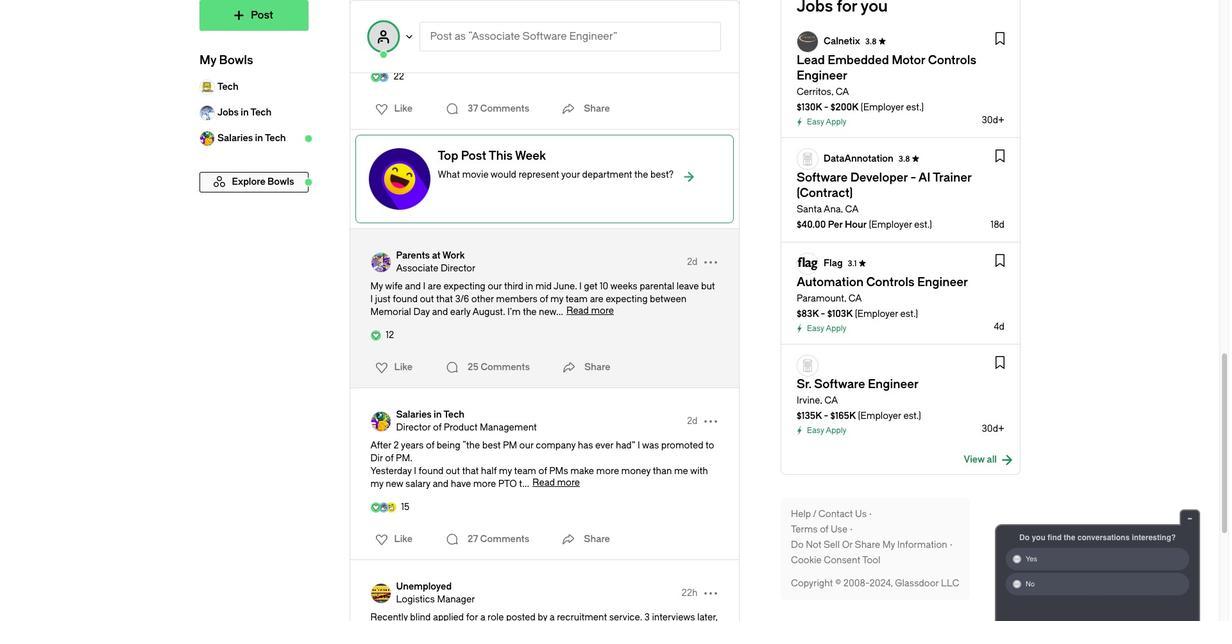 Task type: vqa. For each thing, say whether or not it's contained in the screenshot.
Lunch
no



Task type: describe. For each thing, give the bounding box(es) containing it.
movie
[[462, 169, 489, 180]]

dir
[[371, 453, 383, 464]]

director inside parents at work associate director
[[441, 263, 476, 274]]

salaries in tech
[[217, 133, 286, 144]]

and inside after 2 years of being "the best pm our company has ever had" i was promoted to dir of pm. yesterday i found out that half my team of pms make more money than me with my new salary and have more pto t
[[433, 479, 449, 490]]

1 horizontal spatial expecting
[[606, 294, 648, 305]]

would
[[491, 169, 517, 180]]

more actions image for 22h
[[701, 584, 721, 604]]

contact
[[819, 509, 853, 520]]

unemployed logistics manager
[[396, 582, 475, 605]]

yesterday
[[371, 466, 412, 477]]

30d+ for lead embedded motor controls engineer
[[982, 115, 1005, 126]]

2 vertical spatial my
[[371, 479, 384, 490]]

tech link
[[199, 74, 308, 100]]

more right make
[[597, 466, 620, 477]]

25 comments button
[[442, 355, 533, 381]]

salaries for salaries in tech director of product management
[[396, 410, 432, 420]]

1 vertical spatial on
[[371, 35, 382, 46]]

- inside software developer - ai trainer (contract) santa ana, ca $40.00 per hour (employer est.)
[[911, 171, 916, 185]]

rections list menu for 22
[[368, 99, 417, 119]]

was inside happy to do an ama on investment banking exits (i know there aren't that many on here that look at ib after a consulting stint). i was previously a pl at bcg (spending 5 years there) before exiting to
[[572, 35, 589, 46]]

that up bcg
[[664, 22, 681, 33]]

look
[[424, 35, 443, 46]]

image for post author image for happy
[[371, 0, 391, 14]]

no
[[1026, 580, 1035, 589]]

lead
[[797, 53, 825, 67]]

interesting?
[[1133, 533, 1177, 542]]

santa
[[797, 204, 822, 215]]

4d
[[994, 322, 1005, 333]]

august.
[[473, 307, 506, 318]]

est.) inside sr. software engineer irvine, ca $135k - $165k (employer est.)
[[904, 411, 921, 422]]

embedded
[[828, 53, 889, 67]]

read more button for team
[[533, 478, 580, 489]]

june.
[[554, 281, 577, 292]]

... for my
[[523, 479, 530, 490]]

in for salaries in tech
[[255, 133, 263, 144]]

more down the half
[[474, 479, 496, 490]]

ca inside sr. software engineer irvine, ca $135k - $165k (employer est.)
[[825, 395, 838, 406]]

manager
[[437, 594, 475, 605]]

know
[[589, 22, 612, 33]]

37 comments button
[[442, 96, 533, 122]]

here
[[384, 35, 403, 46]]

0 horizontal spatial expecting
[[444, 281, 486, 292]]

dataannotation 3.8 ★
[[824, 153, 920, 164]]

director inside salaries in tech director of product management
[[396, 422, 431, 433]]

me
[[675, 466, 689, 477]]

2d link for to
[[688, 415, 698, 428]]

unemployed link
[[396, 581, 475, 594]]

our inside my wife and i are expecting our third in mid june. i get 10 weeks parental leave but i just found out that 3/6 other members of my team are expecting between memorial day and early august. i'm the new
[[488, 281, 502, 292]]

read more for my
[[567, 306, 614, 316]]

3.8 for lead embedded motor controls engineer
[[866, 37, 877, 46]]

jobs in tech
[[217, 107, 271, 118]]

just
[[375, 294, 391, 305]]

motor
[[892, 53, 926, 67]]

apply for embedded
[[826, 117, 847, 126]]

10
[[600, 281, 609, 292]]

software developer - ai trainer (contract) santa ana, ca $40.00 per hour (employer est.)
[[797, 171, 972, 230]]

share for 27 comments
[[584, 534, 610, 545]]

easy apply for sr.
[[807, 426, 847, 435]]

tool
[[863, 555, 881, 566]]

calnetix
[[824, 36, 860, 47]]

calnetix logo image
[[798, 31, 818, 52]]

2 horizontal spatial at
[[658, 35, 666, 46]]

view all link
[[964, 454, 1013, 467]]

$130k
[[797, 102, 822, 113]]

i left get
[[580, 281, 582, 292]]

pms
[[550, 466, 569, 477]]

... for of
[[557, 307, 564, 318]]

toogle identity image
[[368, 21, 399, 52]]

ca inside software developer - ai trainer (contract) santa ana, ca $40.00 per hour (employer est.)
[[845, 204, 859, 215]]

glassdoor
[[895, 578, 939, 589]]

lead embedded motor controls engineer link
[[797, 53, 977, 83]]

easy for lead embedded motor controls engineer
[[807, 117, 824, 126]]

bowls
[[219, 53, 253, 67]]

do you find the conversations interesting?
[[1020, 533, 1177, 542]]

i inside happy to do an ama on investment banking exits (i know there aren't that many on here that look at ib after a consulting stint). i was previously a pl at bcg (spending 5 years there) before exiting to
[[568, 35, 570, 46]]

pto
[[499, 479, 517, 490]]

tech for jobs in tech
[[250, 107, 271, 118]]

flag
[[824, 258, 843, 269]]

easy apply for automation
[[807, 324, 847, 333]]

comments for 27 comments
[[481, 534, 530, 545]]

day
[[414, 307, 430, 318]]

terms of use link
[[791, 524, 856, 537]]

22
[[394, 71, 404, 82]]

0 horizontal spatial to
[[400, 22, 409, 33]]

jobs list element
[[782, 21, 1020, 446]]

my for my bowls
[[199, 53, 216, 67]]

read more for previously
[[553, 47, 600, 58]]

1 vertical spatial and
[[432, 307, 448, 318]]

2 a from the left
[[637, 35, 642, 46]]

team inside my wife and i are expecting our third in mid june. i get 10 weeks parental leave but i just found out that 3/6 other members of my team are expecting between memorial day and early august. i'm the new
[[566, 294, 588, 305]]

an
[[424, 22, 435, 33]]

not
[[806, 540, 822, 551]]

22h
[[682, 588, 698, 599]]

logistics
[[396, 594, 435, 605]]

more actions image
[[701, 252, 721, 273]]

was inside after 2 years of being "the best pm our company has ever had" i was promoted to dir of pm. yesterday i found out that half my team of pms make more money than me with my new salary and have more pto t
[[643, 440, 659, 451]]

1 horizontal spatial at
[[445, 35, 453, 46]]

$83k
[[797, 309, 819, 320]]

top
[[438, 149, 459, 163]]

memorial
[[371, 307, 411, 318]]

30d+ for sr. software engineer
[[982, 424, 1005, 435]]

est.) inside software developer - ai trainer (contract) santa ana, ca $40.00 per hour (employer est.)
[[915, 220, 932, 230]]

controls inside the lead embedded motor controls engineer cerritos, ca $130k - $200k (employer est.)
[[928, 53, 977, 67]]

like for 15
[[394, 534, 413, 545]]

hour
[[845, 220, 867, 230]]

like for 22
[[394, 103, 413, 114]]

read more for team
[[533, 478, 580, 489]]

aren't
[[638, 22, 662, 33]]

i up salary
[[414, 466, 417, 477]]

work
[[443, 250, 465, 261]]

conversations
[[1078, 533, 1130, 542]]

engineer for sr. software engineer
[[868, 377, 919, 392]]

engineer"
[[570, 30, 618, 42]]

... for was
[[543, 48, 550, 59]]

of inside help / contact us terms of use do not sell or share my information cookie consent tool
[[820, 524, 829, 535]]

2d for leave
[[688, 257, 698, 268]]

stint).
[[543, 35, 566, 46]]

share for 25 comments
[[585, 362, 611, 373]]

help
[[791, 509, 811, 520]]

my inside help / contact us terms of use do not sell or share my information cookie consent tool
[[883, 540, 895, 551]]

this
[[489, 149, 513, 163]]

sr.
[[797, 377, 812, 392]]

or
[[842, 540, 853, 551]]

years inside after 2 years of being "the best pm our company has ever had" i was promoted to dir of pm. yesterday i found out that half my team of pms make more money than me with my new salary and have more pto t
[[401, 440, 424, 451]]

est.) inside the lead embedded motor controls engineer cerritos, ca $130k - $200k (employer est.)
[[906, 102, 924, 113]]

i'm
[[508, 307, 521, 318]]

cerritos,
[[797, 87, 834, 98]]

consulting
[[496, 35, 540, 46]]

third
[[505, 281, 524, 292]]

software inside post as "associate software engineer" button
[[523, 30, 567, 42]]

bcg
[[668, 35, 689, 46]]

image for post author image for my
[[371, 252, 391, 273]]

★ for controls
[[859, 259, 867, 268]]

pm
[[503, 440, 517, 451]]

that down do
[[405, 35, 422, 46]]

- inside automation controls engineer paramount, ca $83k - $103k (employer est.)
[[821, 309, 825, 320]]

22h link
[[682, 587, 698, 600]]

my for my wife and i are expecting our third in mid june. i get 10 weeks parental leave but i just found out that 3/6 other members of my team are expecting between memorial day and early august. i'm the new
[[371, 281, 383, 292]]

out inside after 2 years of being "the best pm our company has ever had" i was promoted to dir of pm. yesterday i found out that half my team of pms make more money than me with my new salary and have more pto t
[[446, 466, 460, 477]]

automation controls engineer link
[[797, 275, 968, 290]]

post as "associate software engineer"
[[430, 30, 618, 42]]

tech for salaries in tech
[[265, 133, 286, 144]]

37 comments
[[468, 103, 530, 114]]

i left just
[[371, 294, 373, 305]]

help / contact us terms of use do not sell or share my information cookie consent tool
[[791, 509, 948, 566]]

developer
[[851, 171, 908, 185]]

1 vertical spatial my
[[499, 466, 512, 477]]

found inside my wife and i are expecting our third in mid june. i get 10 weeks parental leave but i just found out that 3/6 other members of my team are expecting between memorial day and early august. i'm the new
[[393, 294, 418, 305]]

share button for 25 comments
[[559, 355, 611, 381]]

apply for controls
[[826, 324, 847, 333]]

parents
[[396, 250, 430, 261]]

exiting
[[504, 48, 532, 59]]

salary
[[406, 479, 431, 490]]

jobs in tech link
[[199, 100, 308, 126]]

0 horizontal spatial are
[[428, 281, 442, 292]]

- inside sr. software engineer irvine, ca $135k - $165k (employer est.)
[[824, 411, 829, 422]]

ai
[[919, 171, 931, 185]]

rections list menu for 15
[[368, 530, 417, 550]]

sr. software engineer link
[[797, 377, 919, 392]]

consent
[[824, 555, 861, 566]]

parental
[[640, 281, 675, 292]]

18d
[[991, 220, 1005, 230]]

information
[[898, 540, 948, 551]]

money
[[622, 466, 651, 477]]

many
[[683, 22, 707, 33]]

2008-
[[844, 578, 870, 589]]

had"
[[616, 440, 636, 451]]



Task type: locate. For each thing, give the bounding box(es) containing it.
automation controls engineer paramount, ca $83k - $103k (employer est.)
[[797, 275, 968, 320]]

2 vertical spatial apply
[[826, 426, 847, 435]]

★ for embedded
[[879, 37, 887, 46]]

... down june.
[[557, 307, 564, 318]]

1 vertical spatial expecting
[[606, 294, 648, 305]]

$103k
[[828, 309, 853, 320]]

0 vertical spatial controls
[[928, 53, 977, 67]]

0 horizontal spatial a
[[488, 35, 493, 46]]

to right exiting
[[534, 48, 543, 59]]

0 vertical spatial easy apply
[[807, 117, 847, 126]]

years inside happy to do an ama on investment banking exits (i know there aren't that many on here that look at ib after a consulting stint). i was previously a pl at bcg (spending 5 years there) before exiting to
[[422, 48, 445, 59]]

read more button for previously
[[553, 47, 600, 58]]

read for previously
[[553, 47, 575, 58]]

comments inside 37 comments button
[[480, 103, 530, 114]]

the left best?
[[635, 169, 649, 180]]

3 image for post author image from the top
[[371, 411, 391, 432]]

new
[[539, 307, 557, 318], [386, 479, 404, 490]]

apply for software
[[826, 426, 847, 435]]

2 like from the top
[[394, 362, 413, 373]]

1 a from the left
[[488, 35, 493, 46]]

2 vertical spatial like
[[394, 534, 413, 545]]

found up salary
[[419, 466, 444, 477]]

1 horizontal spatial 3.8
[[899, 155, 910, 164]]

(employer inside the lead embedded motor controls engineer cerritos, ca $130k - $200k (employer est.)
[[861, 102, 904, 113]]

image for post author image up wife
[[371, 252, 391, 273]]

than
[[653, 466, 672, 477]]

software
[[523, 30, 567, 42], [797, 171, 848, 185], [814, 377, 865, 392]]

engineer for automation controls engineer
[[918, 275, 968, 290]]

tech inside jobs in tech link
[[250, 107, 271, 118]]

2 horizontal spatial ...
[[557, 307, 564, 318]]

0 vertical spatial apply
[[826, 117, 847, 126]]

easy apply down "$165k"
[[807, 426, 847, 435]]

0 vertical spatial ★
[[879, 37, 887, 46]]

top post this week image
[[369, 148, 430, 210]]

i down associate
[[423, 281, 426, 292]]

new down the yesterday
[[386, 479, 404, 490]]

i right had"
[[638, 440, 641, 451]]

1 vertical spatial engineer
[[918, 275, 968, 290]]

0 horizontal spatial salaries
[[217, 133, 253, 144]]

read for team
[[533, 478, 555, 489]]

$40.00
[[797, 220, 826, 230]]

lead embedded motor controls engineer cerritos, ca $130k - $200k (employer est.)
[[797, 53, 977, 113]]

new inside after 2 years of being "the best pm our company has ever had" i was promoted to dir of pm. yesterday i found out that half my team of pms make more money than me with my new salary and have more pto t
[[386, 479, 404, 490]]

1 vertical spatial apply
[[826, 324, 847, 333]]

software inside sr. software engineer irvine, ca $135k - $165k (employer est.)
[[814, 377, 865, 392]]

happy to do an ama on investment banking exits (i know there aren't that many on here that look at ib after a consulting stint). i was previously a pl at bcg (spending 5 years there) before exiting to
[[371, 22, 707, 59]]

and left have
[[433, 479, 449, 490]]

2 easy from the top
[[807, 324, 824, 333]]

do not sell or share my information link
[[791, 539, 955, 552]]

best
[[483, 440, 501, 451]]

1 vertical spatial was
[[643, 440, 659, 451]]

1 vertical spatial software
[[797, 171, 848, 185]]

2 2d from the top
[[688, 416, 698, 427]]

4 image for post author image from the top
[[371, 584, 391, 604]]

1 easy from the top
[[807, 117, 824, 126]]

post inside post as "associate software engineer" button
[[430, 30, 452, 42]]

other
[[472, 294, 494, 305]]

easy down $130k
[[807, 117, 824, 126]]

2d up promoted at bottom right
[[688, 416, 698, 427]]

2 vertical spatial ...
[[523, 479, 530, 490]]

2
[[394, 440, 399, 451]]

read more down engineer" at the top of page
[[553, 47, 600, 58]]

years
[[422, 48, 445, 59], [401, 440, 424, 451]]

1 vertical spatial out
[[446, 466, 460, 477]]

1 vertical spatial new
[[386, 479, 404, 490]]

1 rections list menu from the top
[[368, 99, 417, 119]]

(spending
[[371, 48, 412, 59]]

was right had"
[[643, 440, 659, 451]]

my inside my wife and i are expecting our third in mid june. i get 10 weeks parental leave but i just found out that 3/6 other members of my team are expecting between memorial day and early august. i'm the new
[[551, 294, 564, 305]]

3.8 for software developer - ai trainer (contract)
[[899, 155, 910, 164]]

engineer inside sr. software engineer irvine, ca $135k - $165k (employer est.)
[[868, 377, 919, 392]]

1 vertical spatial salaries
[[396, 410, 432, 420]]

the inside top post this week what movie would represent your department the best?
[[635, 169, 649, 180]]

est.) down sr. software engineer link at right bottom
[[904, 411, 921, 422]]

do
[[1020, 533, 1030, 542], [791, 540, 804, 551]]

copyright
[[791, 578, 833, 589]]

1 vertical spatial our
[[520, 440, 534, 451]]

tech up product on the left
[[444, 410, 465, 420]]

more
[[577, 47, 600, 58], [592, 306, 614, 316], [597, 466, 620, 477], [558, 478, 580, 489], [474, 479, 496, 490]]

0 vertical spatial the
[[635, 169, 649, 180]]

in inside my wife and i are expecting our third in mid june. i get 10 weeks parental leave but i just found out that 3/6 other members of my team are expecting between memorial day and early august. i'm the new
[[526, 281, 534, 292]]

1 horizontal spatial a
[[637, 35, 642, 46]]

sell
[[824, 540, 840, 551]]

at left the ib
[[445, 35, 453, 46]]

0 vertical spatial software
[[523, 30, 567, 42]]

ca up $103k
[[849, 293, 862, 304]]

2 30d+ from the top
[[982, 424, 1005, 435]]

read down the pms
[[533, 478, 555, 489]]

1 horizontal spatial found
[[419, 466, 444, 477]]

tech for salaries in tech director of product management
[[444, 410, 465, 420]]

weeks
[[611, 281, 638, 292]]

view
[[964, 454, 985, 465]]

our up other
[[488, 281, 502, 292]]

2d link left more actions image
[[688, 256, 698, 269]]

0 horizontal spatial controls
[[867, 275, 915, 290]]

★ inside dataannotation 3.8 ★
[[912, 155, 920, 164]]

1 vertical spatial like
[[394, 362, 413, 373]]

- right $130k
[[824, 102, 829, 113]]

0 vertical spatial salaries in tech link
[[199, 126, 308, 151]]

more actions image for 2d
[[701, 411, 721, 432]]

1 like from the top
[[394, 103, 413, 114]]

read down stint).
[[553, 47, 575, 58]]

do left you
[[1020, 533, 1030, 542]]

3 easy apply from the top
[[807, 426, 847, 435]]

of left the pms
[[539, 466, 547, 477]]

company
[[536, 440, 576, 451]]

team
[[566, 294, 588, 305], [515, 466, 537, 477]]

salaries for salaries in tech
[[217, 133, 253, 144]]

years down look
[[422, 48, 445, 59]]

2 horizontal spatial my
[[551, 294, 564, 305]]

management
[[480, 422, 537, 433]]

director of product management button
[[396, 422, 537, 435]]

the inside my wife and i are expecting our third in mid june. i get 10 weeks parental leave but i just found out that 3/6 other members of my team are expecting between memorial day and early august. i'm the new
[[523, 307, 537, 318]]

3.8
[[866, 37, 877, 46], [899, 155, 910, 164]]

salaries inside salaries in tech director of product management
[[396, 410, 432, 420]]

$135k
[[797, 411, 822, 422]]

2 vertical spatial read more button
[[533, 478, 580, 489]]

do inside help / contact us terms of use do not sell or share my information cookie consent tool
[[791, 540, 804, 551]]

share button
[[559, 355, 611, 381], [559, 527, 610, 553]]

salaries up 2
[[396, 410, 432, 420]]

1 vertical spatial easy
[[807, 324, 824, 333]]

that inside after 2 years of being "the best pm our company has ever had" i was promoted to dir of pm. yesterday i found out that half my team of pms make more money than me with my new salary and have more pto t
[[462, 466, 479, 477]]

ca up "$165k"
[[825, 395, 838, 406]]

read more button down the pms
[[533, 478, 580, 489]]

share for 37 comments
[[584, 103, 610, 114]]

1 vertical spatial are
[[590, 294, 604, 305]]

our inside after 2 years of being "the best pm our company has ever had" i was promoted to dir of pm. yesterday i found out that half my team of pms make more money than me with my new salary and have more pto t
[[520, 440, 534, 451]]

banking
[[523, 22, 557, 33]]

0 vertical spatial 2d link
[[688, 256, 698, 269]]

5
[[415, 48, 420, 59]]

salaries in tech link up product on the left
[[396, 409, 537, 422]]

of inside salaries in tech director of product management
[[433, 422, 442, 433]]

help / contact us link
[[791, 508, 875, 521]]

in for salaries in tech director of product management
[[434, 410, 442, 420]]

1 horizontal spatial are
[[590, 294, 604, 305]]

- inside the lead embedded motor controls engineer cerritos, ca $130k - $200k (employer est.)
[[824, 102, 829, 113]]

comments right 25
[[481, 362, 530, 373]]

2 horizontal spatial ★
[[912, 155, 920, 164]]

2 vertical spatial read
[[533, 478, 555, 489]]

1 vertical spatial years
[[401, 440, 424, 451]]

software inside software developer - ai trainer (contract) santa ana, ca $40.00 per hour (employer est.)
[[797, 171, 848, 185]]

0 vertical spatial read more button
[[553, 47, 600, 58]]

image for post author image left logistics
[[371, 584, 391, 604]]

out
[[420, 294, 434, 305], [446, 466, 460, 477]]

tech inside salaries in tech director of product management
[[444, 410, 465, 420]]

irvine,
[[797, 395, 822, 406]]

flag 3.1 ★
[[824, 258, 867, 269]]

1 horizontal spatial to
[[534, 48, 543, 59]]

a
[[488, 35, 493, 46], [637, 35, 642, 46]]

new down mid
[[539, 307, 557, 318]]

ca inside the lead embedded motor controls engineer cerritos, ca $130k - $200k (employer est.)
[[836, 87, 849, 98]]

easy down $83k
[[807, 324, 824, 333]]

2 apply from the top
[[826, 324, 847, 333]]

0 horizontal spatial out
[[420, 294, 434, 305]]

★ up the lead embedded motor controls engineer link
[[879, 37, 887, 46]]

controls right motor
[[928, 53, 977, 67]]

1 horizontal spatial director
[[441, 263, 476, 274]]

2 vertical spatial comments
[[481, 534, 530, 545]]

1 vertical spatial rections list menu
[[368, 358, 417, 378]]

3 rections list menu from the top
[[368, 530, 417, 550]]

(employer right hour
[[869, 220, 912, 230]]

0 horizontal spatial our
[[488, 281, 502, 292]]

2 vertical spatial ★
[[859, 259, 867, 268]]

members
[[496, 294, 538, 305]]

$165k
[[831, 411, 856, 422]]

3 apply from the top
[[826, 426, 847, 435]]

my left information
[[883, 540, 895, 551]]

represent
[[519, 169, 560, 180]]

image for post author image for after
[[371, 411, 391, 432]]

read for my
[[567, 306, 589, 316]]

1 horizontal spatial salaries
[[396, 410, 432, 420]]

2d link for leave
[[688, 256, 698, 269]]

(employer inside sr. software engineer irvine, ca $135k - $165k (employer est.)
[[858, 411, 902, 422]]

2 vertical spatial the
[[1065, 533, 1076, 542]]

0 horizontal spatial salaries in tech link
[[199, 126, 308, 151]]

easy apply for lead
[[807, 117, 847, 126]]

rections list menu for 12
[[368, 358, 417, 378]]

wife
[[385, 281, 403, 292]]

of right dir
[[385, 453, 394, 464]]

2 vertical spatial my
[[883, 540, 895, 551]]

of left use
[[820, 524, 829, 535]]

like
[[394, 103, 413, 114], [394, 362, 413, 373], [394, 534, 413, 545]]

3 easy from the top
[[807, 426, 824, 435]]

more down the pms
[[558, 478, 580, 489]]

3.1
[[848, 259, 857, 268]]

0 vertical spatial rections list menu
[[368, 99, 417, 119]]

with
[[691, 466, 708, 477]]

0 vertical spatial years
[[422, 48, 445, 59]]

read more button down get
[[567, 306, 614, 316]]

1 horizontal spatial controls
[[928, 53, 977, 67]]

pm.
[[396, 453, 413, 464]]

ca inside automation controls engineer paramount, ca $83k - $103k (employer est.)
[[849, 293, 862, 304]]

est.) inside automation controls engineer paramount, ca $83k - $103k (employer est.)
[[901, 309, 918, 320]]

team inside after 2 years of being "the best pm our company has ever had" i was promoted to dir of pm. yesterday i found out that half my team of pms make more money than me with my new salary and have more pto t
[[515, 466, 537, 477]]

to inside after 2 years of being "the best pm our company has ever had" i was promoted to dir of pm. yesterday i found out that half my team of pms make more money than me with my new salary and have more pto t
[[706, 440, 715, 451]]

out inside my wife and i are expecting our third in mid june. i get 10 weeks parental leave but i just found out that 3/6 other members of my team are expecting between memorial day and early august. i'm the new
[[420, 294, 434, 305]]

1 vertical spatial more actions image
[[701, 584, 721, 604]]

0 horizontal spatial post
[[430, 30, 452, 42]]

easy down $135k on the bottom of page
[[807, 426, 824, 435]]

like for 12
[[394, 362, 413, 373]]

"associate
[[469, 30, 520, 42]]

rections list menu down the 15
[[368, 530, 417, 550]]

2 vertical spatial to
[[706, 440, 715, 451]]

engineer inside the lead embedded motor controls engineer cerritos, ca $130k - $200k (employer est.)
[[797, 69, 848, 83]]

in inside salaries in tech director of product management
[[434, 410, 442, 420]]

new inside my wife and i are expecting our third in mid june. i get 10 weeks parental leave but i just found out that 3/6 other members of my team are expecting between memorial day and early august. i'm the new
[[539, 307, 557, 318]]

2 horizontal spatial my
[[883, 540, 895, 551]]

1 horizontal spatial our
[[520, 440, 534, 451]]

top post this week what movie would represent your department the best?
[[438, 149, 674, 180]]

are down associate director button on the left top of page
[[428, 281, 442, 292]]

tech inside tech link
[[217, 82, 238, 92]]

0 vertical spatial team
[[566, 294, 588, 305]]

parents at work link
[[396, 250, 476, 263]]

happy
[[371, 22, 398, 33]]

on down the happy on the left top
[[371, 35, 382, 46]]

(employer inside software developer - ai trainer (contract) santa ana, ca $40.00 per hour (employer est.)
[[869, 220, 912, 230]]

0 horizontal spatial at
[[432, 250, 441, 261]]

director up 2
[[396, 422, 431, 433]]

in
[[241, 107, 249, 118], [255, 133, 263, 144], [526, 281, 534, 292], [434, 410, 442, 420]]

1 vertical spatial to
[[534, 48, 543, 59]]

that left 3/6
[[437, 294, 453, 305]]

0 vertical spatial new
[[539, 307, 557, 318]]

3.8 up developer
[[899, 155, 910, 164]]

jobs
[[217, 107, 238, 118]]

image for post author image up the happy on the left top
[[371, 0, 391, 14]]

read down june.
[[567, 306, 589, 316]]

... down stint).
[[543, 48, 550, 59]]

2 2d link from the top
[[688, 415, 698, 428]]

0 horizontal spatial do
[[791, 540, 804, 551]]

comments for 37 comments
[[480, 103, 530, 114]]

★ inside 'flag 3.1 ★'
[[859, 259, 867, 268]]

apply down $103k
[[826, 324, 847, 333]]

1 image for post author image from the top
[[371, 0, 391, 14]]

in left mid
[[526, 281, 534, 292]]

my inside my wife and i are expecting our third in mid june. i get 10 weeks parental leave but i just found out that 3/6 other members of my team are expecting between memorial day and early august. i'm the new
[[371, 281, 383, 292]]

make
[[571, 466, 594, 477]]

post up the movie
[[461, 149, 487, 163]]

that
[[664, 22, 681, 33], [405, 35, 422, 46], [437, 294, 453, 305], [462, 466, 479, 477]]

1 2d from the top
[[688, 257, 698, 268]]

0 vertical spatial 3.8
[[866, 37, 877, 46]]

share inside dropdown button
[[584, 103, 610, 114]]

image for post author image
[[371, 0, 391, 14], [371, 252, 391, 273], [371, 411, 391, 432], [371, 584, 391, 604]]

a up before
[[488, 35, 493, 46]]

like down memorial
[[394, 362, 413, 373]]

/
[[813, 509, 816, 520]]

(employer inside automation controls engineer paramount, ca $83k - $103k (employer est.)
[[855, 309, 898, 320]]

3.8 inside dataannotation 3.8 ★
[[899, 155, 910, 164]]

more for june.
[[592, 306, 614, 316]]

found down wife
[[393, 294, 418, 305]]

more actions image
[[701, 411, 721, 432], [701, 584, 721, 604]]

1 30d+ from the top
[[982, 115, 1005, 126]]

of down mid
[[540, 294, 549, 305]]

2d
[[688, 257, 698, 268], [688, 416, 698, 427]]

1 share button from the top
[[559, 355, 611, 381]]

comments inside 25 comments button
[[481, 362, 530, 373]]

easy apply down $103k
[[807, 324, 847, 333]]

1 horizontal spatial out
[[446, 466, 460, 477]]

rections list menu
[[368, 99, 417, 119], [368, 358, 417, 378], [368, 530, 417, 550]]

to left do
[[400, 22, 409, 33]]

★ inside calnetix 3.8 ★
[[879, 37, 887, 46]]

my down june.
[[551, 294, 564, 305]]

in down jobs in tech link
[[255, 133, 263, 144]]

2 vertical spatial easy apply
[[807, 426, 847, 435]]

leave
[[677, 281, 699, 292]]

a left pl
[[637, 35, 642, 46]]

ca up hour
[[845, 204, 859, 215]]

1 vertical spatial 3.8
[[899, 155, 910, 164]]

2 horizontal spatial to
[[706, 440, 715, 451]]

at
[[445, 35, 453, 46], [658, 35, 666, 46], [432, 250, 441, 261]]

team down june.
[[566, 294, 588, 305]]

- right $135k on the bottom of page
[[824, 411, 829, 422]]

30d+
[[982, 115, 1005, 126], [982, 424, 1005, 435]]

of left being
[[426, 440, 435, 451]]

$200k
[[831, 102, 859, 113]]

like down the 15
[[394, 534, 413, 545]]

tech down jobs in tech link
[[265, 133, 286, 144]]

read more button for my
[[567, 306, 614, 316]]

years up pm.
[[401, 440, 424, 451]]

easy for sr. software engineer
[[807, 426, 824, 435]]

and right day
[[432, 307, 448, 318]]

est.) down motor
[[906, 102, 924, 113]]

more actions image up promoted at bottom right
[[701, 411, 721, 432]]

0 vertical spatial out
[[420, 294, 434, 305]]

0 vertical spatial ...
[[543, 48, 550, 59]]

in for jobs in tech
[[241, 107, 249, 118]]

there
[[614, 22, 636, 33]]

est.) down 'ai'
[[915, 220, 932, 230]]

1 vertical spatial my
[[371, 281, 383, 292]]

comments inside 27 comments button
[[481, 534, 530, 545]]

0 vertical spatial engineer
[[797, 69, 848, 83]]

2 easy apply from the top
[[807, 324, 847, 333]]

3 like from the top
[[394, 534, 413, 545]]

my bowls
[[199, 53, 253, 67]]

post inside top post this week what movie would represent your department the best?
[[461, 149, 487, 163]]

salaries in tech link down jobs in tech
[[199, 126, 308, 151]]

use
[[831, 524, 848, 535]]

0 vertical spatial 30d+
[[982, 115, 1005, 126]]

0 vertical spatial are
[[428, 281, 442, 292]]

3.8 up embedded
[[866, 37, 877, 46]]

more down engineer" at the top of page
[[577, 47, 600, 58]]

ca
[[836, 87, 849, 98], [845, 204, 859, 215], [849, 293, 862, 304], [825, 395, 838, 406]]

more for has
[[558, 478, 580, 489]]

the right find
[[1065, 533, 1076, 542]]

1 vertical spatial salaries in tech link
[[396, 409, 537, 422]]

0 vertical spatial read more
[[553, 47, 600, 58]]

like down 22
[[394, 103, 413, 114]]

2d for to
[[688, 416, 698, 427]]

you
[[1032, 533, 1046, 542]]

1 vertical spatial ...
[[557, 307, 564, 318]]

flag logo image
[[798, 254, 818, 274]]

department
[[583, 169, 633, 180]]

2 vertical spatial rections list menu
[[368, 530, 417, 550]]

engineer inside automation controls engineer paramount, ca $83k - $103k (employer est.)
[[918, 275, 968, 290]]

to right promoted at bottom right
[[706, 440, 715, 451]]

2 image for post author image from the top
[[371, 252, 391, 273]]

found inside after 2 years of being "the best pm our company has ever had" i was promoted to dir of pm. yesterday i found out that half my team of pms make more money than me with my new salary and have more pto t
[[419, 466, 444, 477]]

0 horizontal spatial director
[[396, 422, 431, 433]]

read more button
[[553, 47, 600, 58], [567, 306, 614, 316], [533, 478, 580, 489]]

of inside my wife and i are expecting our third in mid june. i get 10 weeks parental leave but i just found out that 3/6 other members of my team are expecting between memorial day and early august. i'm the new
[[540, 294, 549, 305]]

(employer right $200k at top right
[[861, 102, 904, 113]]

2 more actions image from the top
[[701, 584, 721, 604]]

controls inside automation controls engineer paramount, ca $83k - $103k (employer est.)
[[867, 275, 915, 290]]

cookie
[[791, 555, 822, 566]]

tech up 'jobs'
[[217, 82, 238, 92]]

that inside my wife and i are expecting our third in mid june. i get 10 weeks parental leave but i just found out that 3/6 other members of my team are expecting between memorial day and early august. i'm the new
[[437, 294, 453, 305]]

in up director of product management button
[[434, 410, 442, 420]]

per
[[828, 220, 843, 230]]

are down get
[[590, 294, 604, 305]]

2 vertical spatial software
[[814, 377, 865, 392]]

our right pm
[[520, 440, 534, 451]]

yes
[[1026, 555, 1038, 564]]

at up associate director button on the left top of page
[[432, 250, 441, 261]]

1 vertical spatial 30d+
[[982, 424, 1005, 435]]

0 vertical spatial and
[[405, 281, 421, 292]]

more for know
[[577, 47, 600, 58]]

dataannotation
[[824, 153, 894, 164]]

0 horizontal spatial my
[[371, 479, 384, 490]]

est.) down 'automation controls engineer' link
[[901, 309, 918, 320]]

1 horizontal spatial do
[[1020, 533, 1030, 542]]

1 vertical spatial read more
[[567, 306, 614, 316]]

2 share button from the top
[[559, 527, 610, 553]]

that up have
[[462, 466, 479, 477]]

27 comments button
[[442, 527, 533, 553]]

my
[[199, 53, 216, 67], [371, 281, 383, 292], [883, 540, 895, 551]]

tech
[[217, 82, 238, 92], [250, 107, 271, 118], [265, 133, 286, 144], [444, 410, 465, 420]]

0 vertical spatial to
[[400, 22, 409, 33]]

week
[[515, 149, 546, 163]]

apply
[[826, 117, 847, 126], [826, 324, 847, 333], [826, 426, 847, 435]]

1 horizontal spatial on
[[460, 22, 471, 33]]

0 vertical spatial read
[[553, 47, 575, 58]]

2 horizontal spatial the
[[1065, 533, 1076, 542]]

salaries inside salaries in tech link
[[217, 133, 253, 144]]

(employer right "$165k"
[[858, 411, 902, 422]]

1 2d link from the top
[[688, 256, 698, 269]]

2 vertical spatial read more
[[533, 478, 580, 489]]

0 vertical spatial director
[[441, 263, 476, 274]]

1 apply from the top
[[826, 117, 847, 126]]

1 vertical spatial ★
[[912, 155, 920, 164]]

0 vertical spatial easy
[[807, 117, 824, 126]]

team up t at the left
[[515, 466, 537, 477]]

at inside parents at work associate director
[[432, 250, 441, 261]]

2 rections list menu from the top
[[368, 358, 417, 378]]

3.8 inside calnetix 3.8 ★
[[866, 37, 877, 46]]

share button for 27 comments
[[559, 527, 610, 553]]

director down the work at the top left of the page
[[441, 263, 476, 274]]

0 vertical spatial like
[[394, 103, 413, 114]]

share inside help / contact us terms of use do not sell or share my information cookie consent tool
[[855, 540, 881, 551]]

easy apply down $130k
[[807, 117, 847, 126]]

controls down 'flag 3.1 ★'
[[867, 275, 915, 290]]

do left the not
[[791, 540, 804, 551]]

sr. software engineer irvine, ca $135k - $165k (employer est.)
[[797, 377, 921, 422]]

1 horizontal spatial ...
[[543, 48, 550, 59]]

comments for 25 comments
[[481, 362, 530, 373]]

and
[[405, 281, 421, 292], [432, 307, 448, 318], [433, 479, 449, 490]]

my up just
[[371, 281, 383, 292]]

1 vertical spatial share button
[[559, 527, 610, 553]]

engineer
[[797, 69, 848, 83], [918, 275, 968, 290], [868, 377, 919, 392]]

has
[[578, 440, 594, 451]]

1 horizontal spatial the
[[635, 169, 649, 180]]

half
[[481, 466, 497, 477]]

0 horizontal spatial new
[[386, 479, 404, 490]]

on up the ib
[[460, 22, 471, 33]]

1 easy apply from the top
[[807, 117, 847, 126]]

easy for automation controls engineer
[[807, 324, 824, 333]]

1 more actions image from the top
[[701, 411, 721, 432]]



